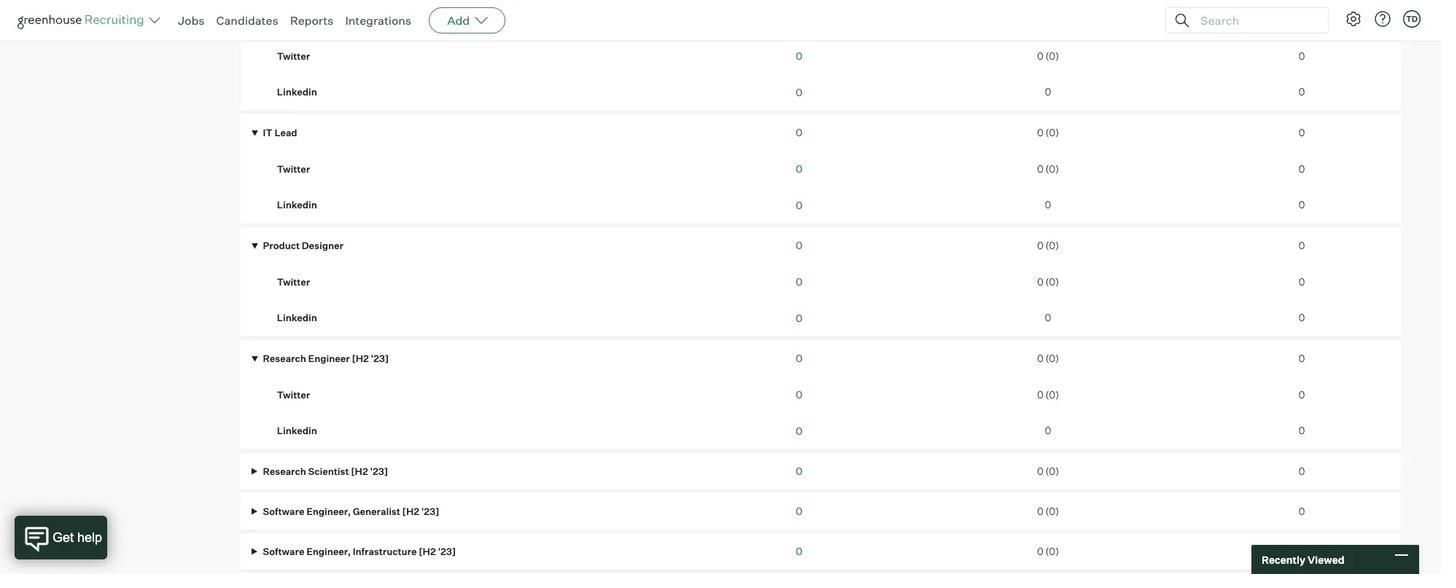 Task type: vqa. For each thing, say whether or not it's contained in the screenshot.
bottommost the Engineer,
yes



Task type: describe. For each thing, give the bounding box(es) containing it.
software for software engineer, generalist [h2 '23]
[[263, 506, 304, 517]]

product
[[263, 240, 300, 252]]

research for research scientist [h2 '23]
[[263, 466, 306, 477]]

6 0 link from the top
[[796, 239, 803, 252]]

3 0 link from the top
[[796, 126, 803, 139]]

twitter for lead
[[277, 163, 310, 175]]

14 0 link from the top
[[796, 545, 803, 558]]

Search text field
[[1197, 10, 1315, 31]]

2 0 link from the top
[[796, 86, 803, 99]]

10 (0) from the top
[[1046, 546, 1059, 558]]

product designer
[[261, 240, 344, 252]]

1 horizontal spatial 0 0
[[1299, 50, 1305, 98]]

1 (0) from the top
[[1046, 50, 1059, 62]]

td button
[[1400, 7, 1424, 31]]

linkedin for lead
[[277, 199, 317, 211]]

reports
[[290, 13, 334, 28]]

td button
[[1403, 10, 1421, 28]]

security
[[319, 14, 358, 25]]

information
[[263, 14, 317, 25]]

'23] right engineer
[[371, 353, 389, 365]]

it lead
[[261, 127, 297, 139]]

jobs link
[[178, 13, 205, 28]]

3 0 (0) from the top
[[1037, 163, 1059, 175]]

generalist
[[353, 506, 400, 517]]

10 0 link from the top
[[796, 389, 803, 401]]

9 0 (0) from the top
[[1037, 506, 1059, 517]]

4 0 (0) from the top
[[1037, 240, 1059, 252]]

linkedin for engineer
[[277, 425, 317, 437]]

1 0 (0) from the top
[[1037, 50, 1059, 62]]

[h2 right engineer
[[352, 353, 369, 365]]

12 0 link from the top
[[796, 465, 803, 478]]

recently viewed
[[1262, 554, 1345, 567]]

[h2 right scientist
[[351, 466, 368, 477]]

twitter for security
[[277, 50, 310, 62]]

6 0 (0) from the top
[[1037, 353, 1059, 365]]

it
[[263, 127, 273, 139]]

7 0 (0) from the top
[[1037, 389, 1059, 401]]

infrastructure
[[353, 546, 417, 558]]

5 0 (0) from the top
[[1037, 276, 1059, 288]]

11 0 link from the top
[[796, 425, 803, 438]]

linkedin for security
[[277, 86, 317, 98]]

engineer, for generalist
[[306, 506, 351, 517]]

engineer
[[308, 353, 350, 365]]

5 0 link from the top
[[796, 199, 803, 212]]

8 0 (0) from the top
[[1037, 466, 1059, 477]]

9 (0) from the top
[[1046, 506, 1059, 517]]

0 horizontal spatial lead
[[275, 127, 297, 139]]

integrations
[[345, 13, 411, 28]]

twitter for designer
[[277, 276, 310, 288]]

reports link
[[290, 13, 334, 28]]

1 0 link from the top
[[796, 49, 803, 62]]

9 0 link from the top
[[796, 352, 803, 365]]

3 (0) from the top
[[1046, 163, 1059, 175]]

4 0 link from the top
[[796, 162, 803, 175]]



Task type: locate. For each thing, give the bounding box(es) containing it.
10 0 (0) from the top
[[1037, 546, 1059, 558]]

research
[[263, 353, 306, 365], [263, 466, 306, 477]]

0 vertical spatial engineer,
[[306, 506, 351, 517]]

1 vertical spatial research
[[263, 466, 306, 477]]

0 vertical spatial research
[[263, 353, 306, 365]]

candidates
[[216, 13, 278, 28]]

linkedin up it lead
[[277, 86, 317, 98]]

3 linkedin from the top
[[277, 312, 317, 324]]

engineer, for infrastructure
[[306, 546, 351, 558]]

0 vertical spatial software
[[263, 506, 304, 517]]

add button
[[429, 7, 506, 34]]

linkedin up the research scientist [h2 '23]
[[277, 425, 317, 437]]

information security lead
[[261, 14, 382, 25]]

greenhouse recruiting image
[[18, 12, 149, 29]]

linkedin up research engineer [h2 '23]
[[277, 312, 317, 324]]

0 link
[[796, 49, 803, 62], [796, 86, 803, 99], [796, 126, 803, 139], [796, 162, 803, 175], [796, 199, 803, 212], [796, 239, 803, 252], [796, 275, 803, 288], [796, 312, 803, 325], [796, 352, 803, 365], [796, 389, 803, 401], [796, 425, 803, 438], [796, 465, 803, 478], [796, 505, 803, 518], [796, 545, 803, 558]]

twitter down product designer
[[277, 276, 310, 288]]

1 vertical spatial lead
[[275, 127, 297, 139]]

integrations link
[[345, 13, 411, 28]]

linkedin for designer
[[277, 312, 317, 324]]

[h2
[[352, 353, 369, 365], [351, 466, 368, 477], [402, 506, 419, 517], [419, 546, 436, 558]]

1 vertical spatial software
[[263, 546, 304, 558]]

4 linkedin from the top
[[277, 425, 317, 437]]

4 twitter from the top
[[277, 389, 310, 401]]

jobs
[[178, 13, 205, 28]]

lead
[[360, 14, 382, 25], [275, 127, 297, 139]]

linkedin
[[277, 86, 317, 98], [277, 199, 317, 211], [277, 312, 317, 324], [277, 425, 317, 437]]

7 0 link from the top
[[796, 275, 803, 288]]

13 0 link from the top
[[796, 505, 803, 518]]

2 research from the top
[[263, 466, 306, 477]]

0 vertical spatial lead
[[360, 14, 382, 25]]

viewed
[[1308, 554, 1345, 567]]

1 research from the top
[[263, 353, 306, 365]]

0 (0)
[[1037, 50, 1059, 62], [1037, 127, 1059, 139], [1037, 163, 1059, 175], [1037, 240, 1059, 252], [1037, 276, 1059, 288], [1037, 353, 1059, 365], [1037, 389, 1059, 401], [1037, 466, 1059, 477], [1037, 506, 1059, 517], [1037, 546, 1059, 558]]

twitter down it lead
[[277, 163, 310, 175]]

research left engineer
[[263, 353, 306, 365]]

1 software from the top
[[263, 506, 304, 517]]

2 software from the top
[[263, 546, 304, 558]]

research for research engineer [h2 '23]
[[263, 353, 306, 365]]

'23]
[[371, 353, 389, 365], [370, 466, 388, 477], [421, 506, 439, 517], [438, 546, 456, 558]]

1 horizontal spatial lead
[[360, 14, 382, 25]]

research engineer [h2 '23]
[[261, 353, 389, 365]]

software for software engineer, infrastructure [h2 '23]
[[263, 546, 304, 558]]

2 (0) from the top
[[1046, 127, 1059, 139]]

twitter down research engineer [h2 '23]
[[277, 389, 310, 401]]

software
[[263, 506, 304, 517], [263, 546, 304, 558]]

6 (0) from the top
[[1046, 353, 1059, 365]]

recently
[[1262, 554, 1306, 567]]

lead right 'it'
[[275, 127, 297, 139]]

3 twitter from the top
[[277, 276, 310, 288]]

[h2 right infrastructure
[[419, 546, 436, 558]]

'23] up generalist
[[370, 466, 388, 477]]

8 0 link from the top
[[796, 312, 803, 325]]

5 (0) from the top
[[1046, 276, 1059, 288]]

0 0
[[796, 49, 803, 99], [1299, 50, 1305, 98]]

twitter down "information"
[[277, 50, 310, 62]]

1 vertical spatial engineer,
[[306, 546, 351, 558]]

scientist
[[308, 466, 349, 477]]

engineer, down the software engineer, generalist [h2 '23]
[[306, 546, 351, 558]]

1 linkedin from the top
[[277, 86, 317, 98]]

linkedin up product designer
[[277, 199, 317, 211]]

7 (0) from the top
[[1046, 389, 1059, 401]]

2 twitter from the top
[[277, 163, 310, 175]]

candidates link
[[216, 13, 278, 28]]

'23] right generalist
[[421, 506, 439, 517]]

1 engineer, from the top
[[306, 506, 351, 517]]

lead right security
[[360, 14, 382, 25]]

research left scientist
[[263, 466, 306, 477]]

software engineer, generalist [h2 '23]
[[261, 506, 439, 517]]

configure image
[[1345, 10, 1363, 28]]

[h2 right generalist
[[402, 506, 419, 517]]

engineer,
[[306, 506, 351, 517], [306, 546, 351, 558]]

add
[[447, 13, 470, 28]]

td
[[1406, 14, 1418, 24]]

twitter for engineer
[[277, 389, 310, 401]]

4 (0) from the top
[[1046, 240, 1059, 252]]

0 horizontal spatial 0 0
[[796, 49, 803, 99]]

8 (0) from the top
[[1046, 466, 1059, 477]]

software engineer, infrastructure [h2 '23]
[[261, 546, 456, 558]]

0 0 0
[[796, 126, 803, 212], [1299, 127, 1305, 211], [796, 239, 803, 325], [1299, 240, 1305, 324], [796, 352, 803, 438], [1299, 353, 1305, 437]]

0
[[796, 49, 803, 62], [1037, 50, 1044, 62], [1299, 50, 1305, 62], [796, 86, 803, 99], [1045, 86, 1051, 98], [1299, 86, 1305, 98], [796, 126, 803, 139], [1037, 127, 1044, 139], [1299, 127, 1305, 139], [796, 162, 803, 175], [1037, 163, 1044, 175], [1299, 163, 1305, 175], [796, 199, 803, 212], [1045, 199, 1051, 211], [1299, 199, 1305, 211], [796, 239, 803, 252], [1037, 240, 1044, 252], [1299, 240, 1305, 252], [796, 275, 803, 288], [1037, 276, 1044, 288], [1299, 276, 1305, 288], [796, 312, 803, 325], [1045, 312, 1051, 324], [1299, 312, 1305, 324], [796, 352, 803, 365], [1037, 353, 1044, 365], [1299, 353, 1305, 365], [796, 389, 803, 401], [1037, 389, 1044, 401], [1299, 389, 1305, 401], [796, 425, 803, 438], [1045, 425, 1051, 437], [1299, 425, 1305, 437], [796, 465, 803, 478], [1037, 466, 1044, 477], [1299, 466, 1305, 477], [796, 505, 803, 518], [1037, 506, 1044, 517], [1299, 506, 1305, 517], [796, 545, 803, 558], [1037, 546, 1044, 558], [1299, 546, 1305, 558]]

(0)
[[1046, 50, 1059, 62], [1046, 127, 1059, 139], [1046, 163, 1059, 175], [1046, 240, 1059, 252], [1046, 276, 1059, 288], [1046, 353, 1059, 365], [1046, 389, 1059, 401], [1046, 466, 1059, 477], [1046, 506, 1059, 517], [1046, 546, 1059, 558]]

1 twitter from the top
[[277, 50, 310, 62]]

twitter
[[277, 50, 310, 62], [277, 163, 310, 175], [277, 276, 310, 288], [277, 389, 310, 401]]

2 linkedin from the top
[[277, 199, 317, 211]]

designer
[[302, 240, 344, 252]]

'23] right infrastructure
[[438, 546, 456, 558]]

2 engineer, from the top
[[306, 546, 351, 558]]

research scientist [h2 '23]
[[261, 466, 388, 477]]

engineer, down scientist
[[306, 506, 351, 517]]

2 0 (0) from the top
[[1037, 127, 1059, 139]]



